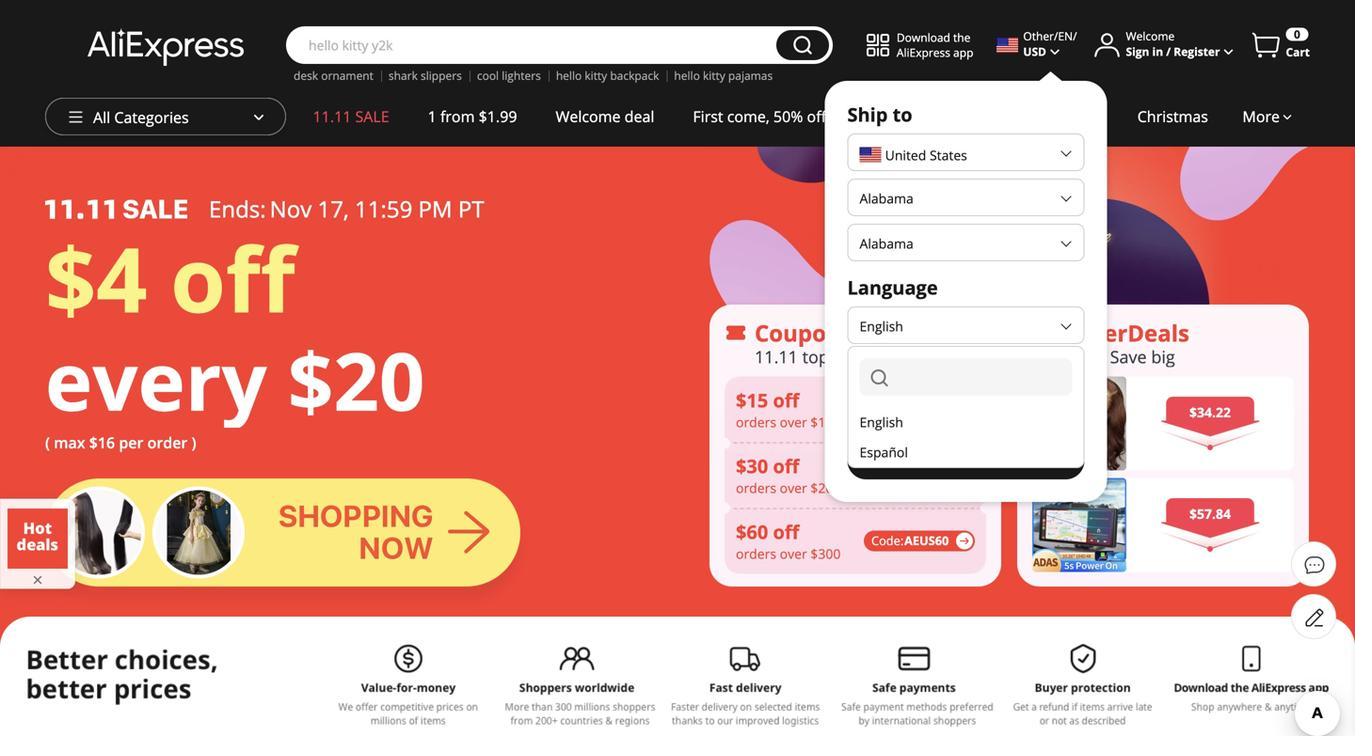 Task type: describe. For each thing, give the bounding box(es) containing it.
$15 off orders over $100
[[736, 388, 841, 432]]

download the aliexpress app
[[897, 29, 973, 60]]

christmas
[[1137, 106, 1208, 127]]

$4 off
[[45, 217, 295, 339]]

christmas link
[[1118, 98, 1228, 136]]

$15
[[736, 388, 768, 414]]

ornament
[[321, 68, 374, 83]]

ends:
[[209, 194, 266, 224]]

coupon codes
[[755, 318, 911, 349]]

1 from $1.99
[[428, 106, 517, 127]]

first come, 50% off
[[693, 106, 826, 127]]

$4
[[45, 217, 147, 339]]

sale
[[355, 106, 389, 127]]

0
[[1294, 26, 1300, 42]]

welcome deal
[[556, 106, 654, 127]]

over for $60 off
[[780, 545, 807, 563]]

cool
[[477, 68, 499, 83]]

0 vertical spatial (
[[888, 400, 892, 418]]

slippers
[[421, 68, 462, 83]]

1 horizontal spatial save
[[1110, 346, 1147, 369]]

usd
[[1023, 44, 1046, 59]]

welcome for welcome deal
[[556, 106, 621, 127]]

( inside every $20 ( max $16 per order )
[[45, 433, 50, 453]]

hello kitty y2k text field
[[299, 36, 767, 55]]

discounts
[[833, 346, 909, 369]]

11.11 top discounts
[[755, 346, 909, 369]]

come,
[[727, 106, 770, 127]]

united
[[885, 146, 926, 164]]

deal
[[625, 106, 654, 127]]

1
[[428, 106, 436, 127]]

pajamas
[[728, 68, 773, 83]]

shark slippers
[[389, 68, 462, 83]]

order
[[147, 433, 188, 453]]

2 alabama from the top
[[860, 235, 914, 253]]

kitty for backpack
[[585, 68, 607, 83]]

euro
[[895, 400, 924, 418]]

off for $4 off
[[170, 217, 295, 339]]

hello for hello kitty backpack
[[556, 68, 582, 83]]

language
[[847, 275, 938, 301]]

pt
[[458, 194, 484, 224]]

ends: nov 17, 11:59 pm pt
[[209, 194, 484, 224]]

$200
[[811, 480, 841, 497]]

coupon bg image
[[725, 377, 986, 574]]

all
[[93, 107, 110, 128]]

close image
[[30, 573, 45, 588]]

first
[[693, 106, 723, 127]]

/ for in
[[1166, 44, 1171, 59]]

1 english from the top
[[860, 318, 903, 335]]

50%
[[773, 106, 803, 127]]

11.11 for superdeals
[[1062, 346, 1106, 369]]

cool lighters link
[[477, 68, 541, 83]]

$60
[[736, 520, 768, 545]]

off for $60 off orders over $300
[[773, 520, 799, 545]]

$57.84
[[1190, 505, 1231, 523]]

codes
[[847, 318, 911, 349]]

app
[[953, 44, 973, 60]]

hello kitty backpack
[[556, 68, 659, 83]]

code: for $60 off
[[871, 533, 904, 550]]

nov
[[270, 194, 312, 224]]

product image image for $34.22
[[1032, 377, 1126, 471]]

orders for $60
[[736, 545, 776, 563]]

ship to
[[847, 102, 913, 128]]

united states
[[885, 146, 967, 164]]

coupon
[[755, 318, 841, 349]]

ship
[[847, 102, 888, 128]]

) inside every $20 ( max $16 per order )
[[191, 433, 196, 453]]

register
[[1174, 44, 1220, 59]]

first come, 50% off link
[[674, 98, 846, 136]]

11.11 for coupon codes
[[755, 346, 798, 369]]

over for $30 off
[[780, 480, 807, 497]]

over for $15 off
[[780, 414, 807, 432]]

sign
[[1126, 44, 1149, 59]]

$1.99
[[479, 106, 517, 127]]

max
[[54, 433, 85, 453]]

code: aeus60
[[871, 533, 949, 550]]

every
[[45, 326, 267, 435]]

cart
[[1286, 44, 1310, 60]]

pm
[[418, 194, 452, 224]]

icon image for superdeals
[[1032, 322, 1055, 345]]

other/ en /
[[1023, 28, 1077, 44]]

desk ornament
[[294, 68, 374, 83]]

big
[[1151, 346, 1175, 369]]



Task type: locate. For each thing, give the bounding box(es) containing it.
2 over from the top
[[780, 480, 807, 497]]

aeus30
[[904, 467, 949, 484]]

alabama up language
[[860, 235, 914, 253]]

/
[[1073, 28, 1077, 44], [1166, 44, 1171, 59]]

2 vertical spatial over
[[780, 545, 807, 563]]

hello down hello kitty y2k text box
[[556, 68, 582, 83]]

over inside the $30 off orders over $200
[[780, 480, 807, 497]]

shark slippers link
[[389, 68, 462, 83]]

/ for en
[[1073, 28, 1077, 44]]

welcome
[[1126, 28, 1175, 44], [556, 106, 621, 127]]

español
[[860, 444, 908, 462]]

1 vertical spatial english
[[860, 414, 903, 431]]

product image image
[[1032, 377, 1126, 471], [1032, 478, 1126, 573]]

0 vertical spatial code:
[[871, 402, 904, 418]]

orders up $60
[[736, 480, 776, 497]]

hello for hello kitty pajamas
[[674, 68, 700, 83]]

1 horizontal spatial )
[[928, 400, 932, 418]]

over left $300
[[780, 545, 807, 563]]

choice
[[865, 106, 912, 127]]

1 vertical spatial alabama
[[860, 235, 914, 253]]

1 vertical spatial code:
[[871, 467, 904, 484]]

$60 off orders over $300
[[736, 520, 841, 563]]

pop picture image
[[8, 509, 68, 569]]

1 horizontal spatial /
[[1166, 44, 1171, 59]]

1 product image image from the top
[[1032, 377, 1126, 471]]

eur
[[860, 400, 885, 418]]

0 cart
[[1286, 26, 1310, 60]]

icon image
[[725, 322, 747, 345], [1032, 322, 1055, 345]]

save
[[1110, 346, 1147, 369], [949, 451, 983, 471]]

alabama
[[860, 190, 914, 208], [860, 235, 914, 253]]

off for $30 off orders over $200
[[773, 454, 799, 480]]

welcome deal link
[[536, 98, 674, 136]]

1 vertical spatial product image image
[[1032, 478, 1126, 573]]

0 horizontal spatial save
[[949, 451, 983, 471]]

alabama down united
[[860, 190, 914, 208]]

0 horizontal spatial kitty
[[585, 68, 607, 83]]

( right eur
[[888, 400, 892, 418]]

11.11
[[313, 106, 351, 127], [755, 346, 798, 369], [1062, 346, 1106, 369]]

0 vertical spatial orders
[[736, 414, 776, 432]]

1 icon image from the left
[[725, 322, 747, 345]]

icon image left superdeals
[[1032, 322, 1055, 345]]

orders left $300
[[736, 545, 776, 563]]

11.11 save big
[[1062, 346, 1175, 369]]

$20
[[288, 326, 425, 435]]

0 vertical spatial over
[[780, 414, 807, 432]]

over
[[780, 414, 807, 432], [780, 480, 807, 497], [780, 545, 807, 563]]

1 kitty from the left
[[585, 68, 607, 83]]

) right order
[[191, 433, 196, 453]]

orders for $30
[[736, 480, 776, 497]]

2 product image image from the top
[[1032, 478, 1126, 573]]

hello kitty pajamas link
[[674, 68, 773, 83]]

0 horizontal spatial 11.11
[[313, 106, 351, 127]]

icon image left the coupon
[[725, 322, 747, 345]]

states
[[930, 146, 967, 164]]

product image image for $57.84
[[1032, 478, 1126, 573]]

) right euro
[[928, 400, 932, 418]]

2 vertical spatial code:
[[871, 533, 904, 550]]

)
[[928, 400, 932, 418], [191, 433, 196, 453]]

orders inside $60 off orders over $300
[[736, 545, 776, 563]]

$16
[[89, 433, 115, 453]]

0 vertical spatial product image image
[[1032, 377, 1126, 471]]

None field
[[860, 359, 1072, 396]]

orders inside the $30 off orders over $200
[[736, 480, 776, 497]]

$30 off orders over $200
[[736, 454, 841, 497]]

2 orders from the top
[[736, 480, 776, 497]]

1 horizontal spatial kitty
[[703, 68, 725, 83]]

code:
[[871, 402, 904, 418], [871, 467, 904, 484], [871, 533, 904, 550]]

orders inside $15 off orders over $100
[[736, 414, 776, 432]]

1 horizontal spatial icon image
[[1032, 322, 1055, 345]]

$34.22
[[1190, 404, 1231, 422]]

aliexpress
[[897, 44, 950, 60]]

2 hello from the left
[[674, 68, 700, 83]]

0 vertical spatial english
[[860, 318, 903, 335]]

11.11 sale
[[313, 106, 389, 127]]

orders up $30
[[736, 414, 776, 432]]

$100
[[811, 414, 841, 432]]

0 vertical spatial welcome
[[1126, 28, 1175, 44]]

per
[[119, 433, 143, 453]]

lighters
[[502, 68, 541, 83]]

11:59
[[355, 194, 412, 224]]

code: left aeus60
[[871, 533, 904, 550]]

more
[[1243, 106, 1280, 127]]

orders
[[736, 414, 776, 432], [736, 480, 776, 497], [736, 545, 776, 563]]

2 kitty from the left
[[703, 68, 725, 83]]

sign in / register
[[1126, 44, 1220, 59]]

0 vertical spatial )
[[928, 400, 932, 418]]

1 code: from the top
[[871, 402, 904, 418]]

$34.22 link
[[1032, 377, 1294, 471]]

save left big
[[1110, 346, 1147, 369]]

1 vertical spatial over
[[780, 480, 807, 497]]

/ right in
[[1166, 44, 1171, 59]]

kitty for pajamas
[[703, 68, 725, 83]]

(
[[888, 400, 892, 418], [45, 433, 50, 453]]

in
[[1152, 44, 1163, 59]]

/ right other/
[[1073, 28, 1077, 44]]

11.11 sale link
[[294, 98, 409, 136]]

over inside $15 off orders over $100
[[780, 414, 807, 432]]

hello kitty pajamas
[[674, 68, 773, 83]]

1 alabama from the top
[[860, 190, 914, 208]]

desk
[[294, 68, 318, 83]]

off inside $60 off orders over $300
[[773, 520, 799, 545]]

1 vertical spatial welcome
[[556, 106, 621, 127]]

off inside $15 off orders over $100
[[773, 388, 799, 414]]

superdeals
[[1062, 318, 1189, 349]]

code: down español
[[871, 467, 904, 484]]

$30
[[736, 454, 768, 480]]

0 vertical spatial save
[[1110, 346, 1147, 369]]

1 vertical spatial )
[[191, 433, 196, 453]]

off inside the $30 off orders over $200
[[773, 454, 799, 480]]

code: down currency
[[871, 402, 904, 418]]

3 code: from the top
[[871, 533, 904, 550]]

save right español
[[949, 451, 983, 471]]

over inside $60 off orders over $300
[[780, 545, 807, 563]]

1 vertical spatial orders
[[736, 480, 776, 497]]

off for $15 off orders over $100
[[773, 388, 799, 414]]

1 horizontal spatial 11.11
[[755, 346, 798, 369]]

0 horizontal spatial hello
[[556, 68, 582, 83]]

1 vertical spatial (
[[45, 433, 50, 453]]

cool lighters
[[477, 68, 541, 83]]

english
[[860, 318, 903, 335], [860, 414, 903, 431]]

welcome up the christmas
[[1126, 28, 1175, 44]]

0 horizontal spatial welcome
[[556, 106, 621, 127]]

3 over from the top
[[780, 545, 807, 563]]

0 horizontal spatial (
[[45, 433, 50, 453]]

hello up first
[[674, 68, 700, 83]]

None button
[[776, 30, 829, 60]]

kitty left backpack
[[585, 68, 607, 83]]

from
[[440, 106, 475, 127]]

11.11 left big
[[1062, 346, 1106, 369]]

code: aeus30
[[871, 467, 949, 484]]

2 vertical spatial orders
[[736, 545, 776, 563]]

( left max
[[45, 433, 50, 453]]

all categories
[[93, 107, 189, 128]]

2 icon image from the left
[[1032, 322, 1055, 345]]

0 horizontal spatial )
[[191, 433, 196, 453]]

currency
[[847, 358, 933, 383]]

11.11 left sale
[[313, 106, 351, 127]]

english up 'discounts'
[[860, 318, 903, 335]]

1 hello from the left
[[556, 68, 582, 83]]

$57.84 link
[[1032, 478, 1294, 573]]

orders for $15
[[736, 414, 776, 432]]

1 from $1.99 link
[[409, 98, 536, 136]]

3 orders from the top
[[736, 545, 776, 563]]

english up español
[[860, 414, 903, 431]]

welcome down hello kitty backpack link at the left of page
[[556, 106, 621, 127]]

icon image for coupon codes
[[725, 322, 747, 345]]

0 horizontal spatial /
[[1073, 28, 1077, 44]]

to
[[893, 102, 913, 128]]

code: for $30 off
[[871, 467, 904, 484]]

17,
[[318, 194, 349, 224]]

every $20 ( max $16 per order )
[[45, 326, 425, 453]]

1 horizontal spatial hello
[[674, 68, 700, 83]]

2 code: from the top
[[871, 467, 904, 484]]

over left '$200'
[[780, 480, 807, 497]]

desk ornament link
[[294, 68, 374, 83]]

over left the $100
[[780, 414, 807, 432]]

aeus60
[[904, 533, 949, 550]]

2 english from the top
[[860, 414, 903, 431]]

backpack
[[610, 68, 659, 83]]

1 over from the top
[[780, 414, 807, 432]]

2 horizontal spatial 11.11
[[1062, 346, 1106, 369]]

the
[[953, 29, 971, 45]]

1 vertical spatial save
[[949, 451, 983, 471]]

top
[[802, 346, 829, 369]]

0 vertical spatial alabama
[[860, 190, 914, 208]]

welcome for welcome
[[1126, 28, 1175, 44]]

0 horizontal spatial icon image
[[725, 322, 747, 345]]

other/
[[1023, 28, 1058, 44]]

$300
[[811, 545, 841, 563]]

11.11 left top at the right of page
[[755, 346, 798, 369]]

en
[[1058, 28, 1073, 44]]

kitty left pajamas
[[703, 68, 725, 83]]

categories
[[114, 107, 189, 128]]

1 horizontal spatial welcome
[[1126, 28, 1175, 44]]

1 horizontal spatial (
[[888, 400, 892, 418]]

hello kitty backpack link
[[556, 68, 659, 83]]

choice link
[[846, 98, 932, 136]]

1 orders from the top
[[736, 414, 776, 432]]



Task type: vqa. For each thing, say whether or not it's contained in the screenshot.
jordan 4 Text Box
no



